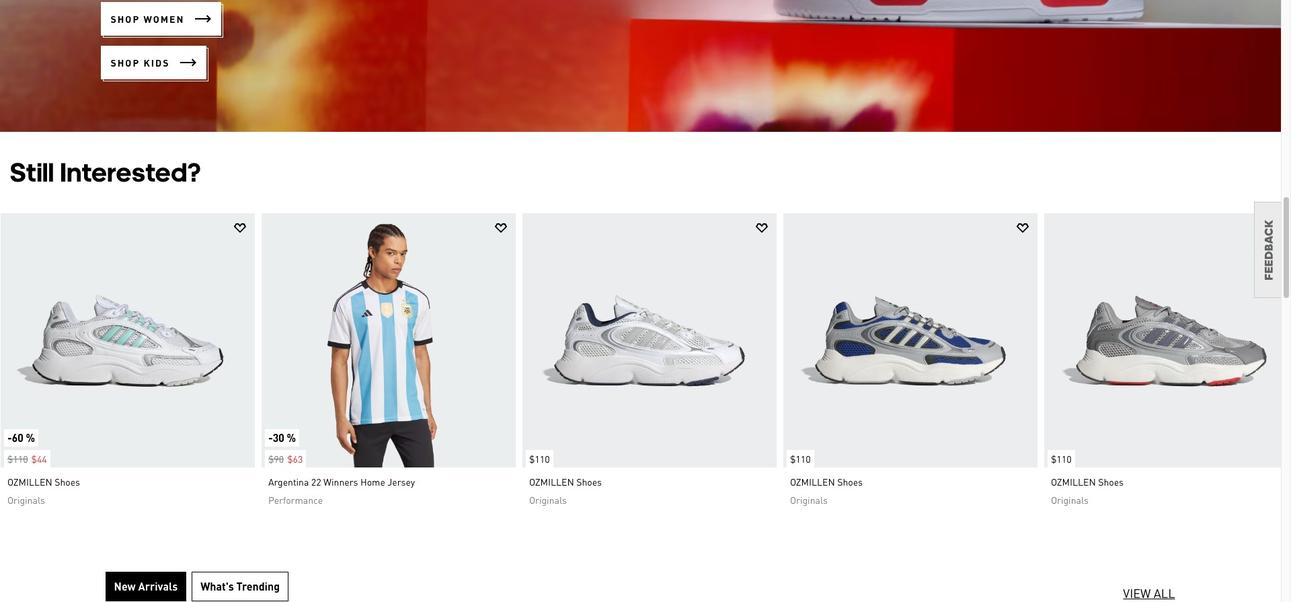 Task type: locate. For each thing, give the bounding box(es) containing it.
4 ozmillen shoes originals from the left
[[1052, 475, 1124, 506]]

2 ozmillen shoes originals from the left
[[529, 475, 602, 506]]

3 $110 link from the left
[[1045, 213, 1292, 467]]

1 % from the left
[[26, 430, 35, 444]]

60
[[12, 430, 23, 444]]

ozmillen for 3rd "ozmillen shoes" image from right
[[529, 475, 574, 488]]

ozmillen shoes originals for 3rd "ozmillen shoes" image from right
[[529, 475, 602, 506]]

new arrivals button
[[105, 572, 186, 601]]

$110 link
[[523, 213, 777, 467], [784, 213, 1038, 467], [1045, 213, 1292, 467]]

wishlist inactive button
[[232, 220, 248, 236], [493, 220, 509, 236], [754, 220, 770, 236], [1015, 220, 1031, 236], [1276, 220, 1292, 236]]

2 originals from the left
[[529, 494, 567, 506]]

1 - from the left
[[7, 430, 12, 444]]

1 vertical spatial shop
[[111, 56, 140, 68]]

ozmillen shoes image
[[1, 213, 255, 467], [523, 213, 777, 467], [784, 213, 1038, 467], [1045, 213, 1292, 467]]

wishlist inactive image for 3rd "ozmillen shoes" image from right
[[754, 220, 770, 236]]

argentina
[[268, 475, 309, 488]]

what's trending
[[201, 579, 280, 593]]

shop left the women
[[111, 13, 140, 25]]

2 vertical spatial arrow right long image
[[1257, 357, 1273, 373]]

$110
[[7, 453, 28, 465], [529, 453, 550, 465], [791, 453, 811, 465], [1052, 453, 1072, 465]]

4 wishlist inactive image from the left
[[1015, 220, 1031, 236]]

3 wishlist inactive image from the left
[[754, 220, 770, 236]]

2 $110 link from the left
[[784, 213, 1038, 467]]

2 horizontal spatial $110 link
[[1045, 213, 1292, 467]]

1 ozmillen from the left
[[7, 475, 52, 488]]

2 shop from the top
[[111, 56, 140, 68]]

2 - from the left
[[268, 430, 273, 444]]

3 wishlist inactive button from the left
[[754, 220, 770, 236]]

1 ozmillen shoes image from the left
[[1, 213, 255, 467]]

3 shoes from the left
[[838, 475, 863, 488]]

list
[[0, 212, 1292, 518]]

0 horizontal spatial %
[[26, 430, 35, 444]]

1 horizontal spatial $110 link
[[784, 213, 1038, 467]]

performance
[[268, 494, 323, 506]]

0 vertical spatial arrow right long image
[[195, 11, 211, 27]]

ozmillen shoes originals
[[7, 475, 80, 506], [529, 475, 602, 506], [791, 475, 863, 506], [1052, 475, 1124, 506]]

women
[[144, 13, 185, 25]]

0 vertical spatial shop
[[111, 13, 140, 25]]

shop women
[[111, 13, 185, 25]]

%
[[26, 430, 35, 444], [287, 430, 296, 444]]

shop left kids
[[111, 56, 140, 68]]

3 $110 from the left
[[791, 453, 811, 465]]

still
[[10, 156, 54, 187]]

2 ozmillen from the left
[[529, 475, 574, 488]]

1 horizontal spatial -
[[268, 430, 273, 444]]

ozmillen for fourth "ozmillen shoes" image from left
[[1052, 475, 1096, 488]]

shoes for fourth "ozmillen shoes" image from left
[[1099, 475, 1124, 488]]

new arrivals
[[114, 579, 178, 593]]

home
[[361, 475, 385, 488]]

arrow left long button
[[0, 348, 34, 382]]

view all
[[1124, 585, 1176, 601]]

% right 30
[[287, 430, 296, 444]]

2 wishlist inactive image from the left
[[493, 220, 509, 236]]

wishlist inactive image
[[232, 220, 248, 236], [493, 220, 509, 236], [754, 220, 770, 236], [1015, 220, 1031, 236]]

$110 $44
[[7, 453, 47, 465]]

4 shoes from the left
[[1099, 475, 1124, 488]]

3 ozmillen from the left
[[791, 475, 835, 488]]

ozmillen
[[7, 475, 52, 488], [529, 475, 574, 488], [791, 475, 835, 488], [1052, 475, 1096, 488]]

2 % from the left
[[287, 430, 296, 444]]

argentina 22 winners home jersey performance
[[268, 475, 415, 506]]

$44
[[31, 453, 47, 465]]

1 vertical spatial arrow right long image
[[180, 55, 196, 71]]

ozmillen shoes originals for fourth "ozmillen shoes" image from right
[[7, 475, 80, 506]]

1 originals from the left
[[7, 494, 45, 506]]

0 horizontal spatial $110 link
[[523, 213, 777, 467]]

5 wishlist inactive button from the left
[[1276, 220, 1292, 236]]

shoes
[[55, 475, 80, 488], [577, 475, 602, 488], [838, 475, 863, 488], [1099, 475, 1124, 488]]

3 ozmillen shoes originals from the left
[[791, 475, 863, 506]]

arrow left long image
[[9, 357, 25, 373]]

$110 link for wishlist inactive button for 3rd "ozmillen shoes" image from right
[[523, 213, 777, 467]]

shop for shop kids
[[111, 56, 140, 68]]

1 wishlist inactive button from the left
[[232, 220, 248, 236]]

1 shop from the top
[[111, 13, 140, 25]]

winners
[[324, 475, 358, 488]]

4 wishlist inactive button from the left
[[1015, 220, 1031, 236]]

4 $110 from the left
[[1052, 453, 1072, 465]]

-60 %
[[7, 430, 35, 444]]

view all link
[[1123, 585, 1176, 601]]

shop kids
[[111, 56, 170, 68]]

-
[[7, 430, 12, 444], [268, 430, 273, 444]]

4 originals from the left
[[1052, 494, 1089, 506]]

1 wishlist inactive image from the left
[[232, 220, 248, 236]]

1 shoes from the left
[[55, 475, 80, 488]]

3 originals from the left
[[791, 494, 828, 506]]

0 horizontal spatial -
[[7, 430, 12, 444]]

- up $90
[[268, 430, 273, 444]]

wishlist inactive image for third "ozmillen shoes" image from left
[[1015, 220, 1031, 236]]

1 horizontal spatial %
[[287, 430, 296, 444]]

4 ozmillen from the left
[[1052, 475, 1096, 488]]

shoes for 3rd "ozmillen shoes" image from right
[[577, 475, 602, 488]]

2 shoes from the left
[[577, 475, 602, 488]]

- up $110 $44 on the bottom of the page
[[7, 430, 12, 444]]

2 ozmillen shoes image from the left
[[523, 213, 777, 467]]

% right 60
[[26, 430, 35, 444]]

1 $110 link from the left
[[523, 213, 777, 467]]

shop
[[111, 13, 140, 25], [111, 56, 140, 68]]

originals
[[7, 494, 45, 506], [529, 494, 567, 506], [791, 494, 828, 506], [1052, 494, 1089, 506]]

1 ozmillen shoes originals from the left
[[7, 475, 80, 506]]

2 $110 from the left
[[529, 453, 550, 465]]

arrow right long image
[[195, 11, 211, 27], [180, 55, 196, 71], [1257, 357, 1273, 373]]

2 wishlist inactive button from the left
[[493, 220, 509, 236]]

what's trending button
[[192, 572, 289, 601]]

argentina 22 winners home jersey image
[[262, 213, 516, 467]]



Task type: vqa. For each thing, say whether or not it's contained in the screenshot.
Grass(AG)
no



Task type: describe. For each thing, give the bounding box(es) containing it.
ozmillen shoes originals for fourth "ozmillen shoes" image from left
[[1052, 475, 1124, 506]]

what's
[[201, 579, 234, 593]]

4 ozmillen shoes image from the left
[[1045, 213, 1292, 467]]

wishlist inactive image for fourth "ozmillen shoes" image from right
[[232, 220, 248, 236]]

arrow right long image for shop kids
[[180, 55, 196, 71]]

trending
[[237, 579, 280, 593]]

- for 60
[[7, 430, 12, 444]]

$110 for wishlist inactive button for 3rd "ozmillen shoes" image from right's $110 link
[[529, 453, 550, 465]]

still interested?
[[10, 156, 201, 187]]

wishlist inactive button for fourth "ozmillen shoes" image from left
[[1276, 220, 1292, 236]]

kids
[[144, 56, 170, 68]]

$63
[[287, 453, 303, 465]]

arrivals
[[138, 579, 178, 593]]

ozmillen for third "ozmillen shoes" image from left
[[791, 475, 835, 488]]

new
[[114, 579, 136, 593]]

arrow right long image for shop women
[[195, 11, 211, 27]]

3 ozmillen shoes image from the left
[[784, 213, 1038, 467]]

$90 $63
[[268, 453, 303, 465]]

30
[[273, 430, 284, 444]]

arrow right long image inside button
[[1257, 357, 1273, 373]]

interested?
[[60, 156, 201, 187]]

ozmillen for fourth "ozmillen shoes" image from right
[[7, 475, 52, 488]]

jersey
[[388, 475, 415, 488]]

view
[[1124, 585, 1151, 601]]

shoes for fourth "ozmillen shoes" image from right
[[55, 475, 80, 488]]

22
[[311, 475, 321, 488]]

ozmillen shoes originals for third "ozmillen shoes" image from left
[[791, 475, 863, 506]]

wishlist inactive button for 3rd "ozmillen shoes" image from right
[[754, 220, 770, 236]]

$110 for fourth "ozmillen shoes" image from left wishlist inactive button $110 link
[[1052, 453, 1072, 465]]

- for 30
[[268, 430, 273, 444]]

list containing -60 %
[[0, 212, 1292, 518]]

wishlist inactive button for the argentina 22 winners home jersey image
[[493, 220, 509, 236]]

$110 link for fourth "ozmillen shoes" image from left wishlist inactive button
[[1045, 213, 1292, 467]]

1 $110 from the left
[[7, 453, 28, 465]]

$110 for $110 link related to wishlist inactive button associated with third "ozmillen shoes" image from left
[[791, 453, 811, 465]]

all
[[1154, 585, 1176, 601]]

wishlist inactive button for third "ozmillen shoes" image from left
[[1015, 220, 1031, 236]]

shop for shop women
[[111, 13, 140, 25]]

arrow right long button
[[1248, 348, 1282, 382]]

shoes for third "ozmillen shoes" image from left
[[838, 475, 863, 488]]

wishlist inactive image for the argentina 22 winners home jersey image
[[493, 220, 509, 236]]

% for -60 %
[[26, 430, 35, 444]]

$90
[[268, 453, 284, 465]]

-30 %
[[268, 430, 296, 444]]

wishlist inactive image
[[1276, 220, 1292, 236]]

$110 link for wishlist inactive button associated with third "ozmillen shoes" image from left
[[784, 213, 1038, 467]]

wishlist inactive button for fourth "ozmillen shoes" image from right
[[232, 220, 248, 236]]

2024 spring summer jason day image image
[[0, 0, 1282, 132]]

% for -30 %
[[287, 430, 296, 444]]



